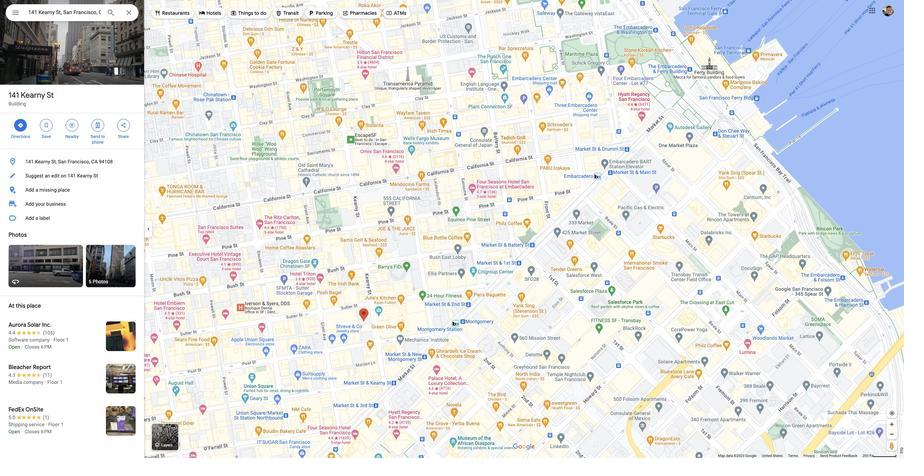 Task type: describe. For each thing, give the bounding box(es) containing it.

[[120, 122, 127, 129]]


[[386, 9, 393, 17]]

2 vertical spatial kearny
[[77, 173, 92, 179]]

 parking
[[308, 9, 333, 17]]

4.3
[[8, 373, 15, 379]]

report
[[33, 364, 51, 372]]

nearby
[[65, 134, 79, 139]]

footer inside google maps element
[[719, 454, 863, 459]]

media
[[8, 380, 22, 386]]

to inside  things to do
[[255, 10, 259, 16]]

hotels
[[207, 10, 221, 16]]

0 horizontal spatial place
[[27, 303, 41, 310]]

bleacher
[[8, 364, 32, 372]]

add your business
[[25, 202, 66, 207]]

141 for st,
[[25, 159, 34, 165]]

place inside button
[[58, 187, 70, 193]]

terms
[[789, 455, 799, 459]]

2 horizontal spatial 141
[[68, 173, 76, 179]]

show street view coverage image
[[888, 441, 898, 452]]

layers
[[161, 444, 173, 448]]

suggest an edit on 141 kearny st
[[25, 173, 98, 179]]

shipping
[[8, 422, 28, 428]]

suggest
[[25, 173, 43, 179]]

at
[[8, 303, 14, 310]]

atms
[[394, 10, 407, 16]]

map
[[719, 455, 726, 459]]

send product feedback button
[[821, 454, 858, 459]]

label
[[39, 216, 50, 221]]

141 for st
[[8, 90, 19, 100]]

your
[[35, 202, 45, 207]]

 restaurants
[[154, 9, 190, 17]]

phone
[[92, 140, 104, 145]]

5
[[89, 279, 92, 285]]

⋅ for fedex
[[21, 430, 23, 435]]

google account: ben chafik  
(ben.chafik@adept.ai) image
[[883, 5, 895, 16]]

94108
[[99, 159, 113, 165]]

add a label button
[[0, 211, 144, 226]]

· for bleacher report
[[45, 380, 46, 386]]

united
[[763, 455, 773, 459]]

media company · floor 1
[[8, 380, 63, 386]]

google
[[746, 455, 757, 459]]


[[17, 122, 24, 129]]

terms button
[[789, 454, 799, 459]]

(105)
[[43, 331, 55, 336]]

feedback
[[843, 455, 858, 459]]

st,
[[51, 159, 57, 165]]


[[343, 9, 349, 17]]

data
[[727, 455, 734, 459]]

edit
[[51, 173, 60, 179]]

closes for onsite
[[25, 430, 40, 435]]

send product feedback
[[821, 455, 858, 459]]

photos inside button
[[93, 279, 108, 285]]

software company · floor 1 open ⋅ closes 6 pm
[[8, 338, 69, 350]]


[[231, 9, 237, 17]]

san
[[58, 159, 66, 165]]

· for aurora solar inc.
[[51, 338, 52, 343]]

©2023
[[735, 455, 745, 459]]

 search field
[[6, 4, 139, 23]]

onsite
[[25, 407, 43, 414]]


[[199, 9, 205, 17]]

add for add your business
[[25, 202, 34, 207]]

 things to do
[[231, 9, 267, 17]]

5 photos
[[89, 279, 108, 285]]

an
[[45, 173, 50, 179]]

floor for fedex onsite
[[48, 422, 60, 428]]

1 for bleacher report
[[60, 380, 63, 386]]

united states button
[[763, 454, 784, 459]]

 transit
[[276, 9, 299, 17]]

kearny for st
[[21, 90, 45, 100]]

suggest an edit on 141 kearny st button
[[0, 169, 144, 183]]

6 pm for fedex onsite
[[41, 430, 52, 435]]

5.0
[[8, 415, 15, 421]]

4.4
[[8, 331, 15, 336]]

· for fedex onsite
[[46, 422, 47, 428]]

share
[[118, 134, 129, 139]]

add for add a label
[[25, 216, 34, 221]]

ft
[[870, 455, 873, 459]]

transit
[[284, 10, 299, 16]]

 button
[[6, 4, 25, 23]]

building
[[8, 101, 26, 107]]

add your business link
[[0, 197, 144, 211]]


[[154, 9, 161, 17]]


[[276, 9, 282, 17]]

141 Kearny St, San Francisco, CA 94108 field
[[6, 4, 139, 21]]

6 pm for aurora solar inc.
[[41, 345, 52, 350]]

business
[[46, 202, 66, 207]]

things
[[238, 10, 253, 16]]

141 kearny st, san francisco, ca 94108 button
[[0, 155, 144, 169]]

floor for aurora solar inc.
[[54, 338, 65, 343]]

4.4 stars 105 reviews image
[[8, 330, 55, 337]]

1 for aurora solar inc.
[[66, 338, 69, 343]]

open for fedex onsite
[[8, 430, 20, 435]]

closes for solar
[[25, 345, 40, 350]]



Task type: locate. For each thing, give the bounding box(es) containing it.
5 photos button
[[86, 245, 136, 288]]

zoom in image
[[890, 422, 895, 428]]

open inside software company · floor 1 open ⋅ closes 6 pm
[[8, 345, 20, 350]]

0 vertical spatial ·
[[51, 338, 52, 343]]

0 vertical spatial 1
[[66, 338, 69, 343]]

pharmacies
[[350, 10, 377, 16]]

0 vertical spatial company
[[29, 338, 50, 343]]

st down ca
[[93, 173, 98, 179]]

1 open from the top
[[8, 345, 20, 350]]

1 vertical spatial 141
[[25, 159, 34, 165]]

141 kearny st, san francisco, ca 94108
[[25, 159, 113, 165]]

0 vertical spatial st
[[47, 90, 54, 100]]

3 add from the top
[[25, 216, 34, 221]]

200
[[863, 455, 869, 459]]

add a missing place button
[[0, 183, 144, 197]]

0 vertical spatial place
[[58, 187, 70, 193]]

1 horizontal spatial to
[[255, 10, 259, 16]]

1 horizontal spatial photos
[[93, 279, 108, 285]]

google maps element
[[0, 0, 905, 459]]

kearny for st,
[[35, 159, 50, 165]]

141 up suggest
[[25, 159, 34, 165]]

add left label
[[25, 216, 34, 221]]

⋅ down software
[[21, 345, 23, 350]]

kearny down francisco,
[[77, 173, 92, 179]]

6 pm inside software company · floor 1 open ⋅ closes 6 pm
[[41, 345, 52, 350]]

send for send to phone
[[91, 134, 100, 139]]

1 vertical spatial 6 pm
[[41, 430, 52, 435]]

zoom out image
[[890, 432, 895, 438]]

closes inside "shipping service · floor 1 open ⋅ closes 6 pm"
[[25, 430, 40, 435]]

a
[[35, 187, 38, 193], [35, 216, 38, 221]]

 pharmacies
[[343, 9, 377, 17]]

collapse side panel image
[[145, 226, 152, 233]]

2 vertical spatial floor
[[48, 422, 60, 428]]

a for missing
[[35, 187, 38, 193]]

aurora
[[8, 322, 26, 329]]

to inside send to phone
[[101, 134, 105, 139]]

0 horizontal spatial st
[[47, 90, 54, 100]]

6 pm inside "shipping service · floor 1 open ⋅ closes 6 pm"
[[41, 430, 52, 435]]

1 a from the top
[[35, 187, 38, 193]]

on
[[61, 173, 66, 179]]

fedex
[[8, 407, 24, 414]]

company for report
[[23, 380, 44, 386]]

1 vertical spatial ⋅
[[21, 430, 23, 435]]

closes
[[25, 345, 40, 350], [25, 430, 40, 435]]

0 horizontal spatial send
[[91, 134, 100, 139]]

None field
[[28, 8, 101, 17]]


[[11, 8, 20, 18]]

actions for 141 kearny st region
[[0, 113, 144, 149]]

st up ''
[[47, 90, 54, 100]]

add a missing place
[[25, 187, 70, 193]]

6 pm down service
[[41, 430, 52, 435]]

·
[[51, 338, 52, 343], [45, 380, 46, 386], [46, 422, 47, 428]]

1 vertical spatial st
[[93, 173, 98, 179]]

1 horizontal spatial send
[[821, 455, 829, 459]]

do
[[261, 10, 267, 16]]

· inside "shipping service · floor 1 open ⋅ closes 6 pm"
[[46, 422, 47, 428]]

open for aurora solar inc.
[[8, 345, 20, 350]]

1 vertical spatial a
[[35, 216, 38, 221]]


[[95, 122, 101, 129]]

0 horizontal spatial to
[[101, 134, 105, 139]]

floor inside "shipping service · floor 1 open ⋅ closes 6 pm"
[[48, 422, 60, 428]]

company down 4.3 stars 11 reviews image
[[23, 380, 44, 386]]

shipping service · floor 1 open ⋅ closes 6 pm
[[8, 422, 64, 435]]

· down (105)
[[51, 338, 52, 343]]

add a label
[[25, 216, 50, 221]]

0 vertical spatial 141
[[8, 90, 19, 100]]

1 vertical spatial to
[[101, 134, 105, 139]]

0 vertical spatial to
[[255, 10, 259, 16]]

1 vertical spatial place
[[27, 303, 41, 310]]

restaurants
[[162, 10, 190, 16]]

1 vertical spatial company
[[23, 380, 44, 386]]

1 horizontal spatial place
[[58, 187, 70, 193]]

0 vertical spatial closes
[[25, 345, 40, 350]]

parking
[[316, 10, 333, 16]]

4.3 stars 11 reviews image
[[8, 372, 52, 379]]

kearny
[[21, 90, 45, 100], [35, 159, 50, 165], [77, 173, 92, 179]]

none field inside 141 kearny st, san francisco, ca 94108 field
[[28, 8, 101, 17]]

1 vertical spatial 1
[[60, 380, 63, 386]]

200 ft
[[863, 455, 873, 459]]

1 for fedex onsite
[[61, 422, 64, 428]]

141 right on
[[68, 173, 76, 179]]

⋅
[[21, 345, 23, 350], [21, 430, 23, 435]]

⋅ down 'shipping'
[[21, 430, 23, 435]]

send for send product feedback
[[821, 455, 829, 459]]

141 kearny st main content
[[0, 0, 144, 459]]

privacy
[[804, 455, 816, 459]]

solar
[[27, 322, 41, 329]]

company inside software company · floor 1 open ⋅ closes 6 pm
[[29, 338, 50, 343]]

1 vertical spatial add
[[25, 202, 34, 207]]

add left your
[[25, 202, 34, 207]]

floor inside software company · floor 1 open ⋅ closes 6 pm
[[54, 338, 65, 343]]

place down on
[[58, 187, 70, 193]]

company down 4.4 stars 105 reviews image
[[29, 338, 50, 343]]

open down 'shipping'
[[8, 430, 20, 435]]

2 a from the top
[[35, 216, 38, 221]]

1 vertical spatial open
[[8, 430, 20, 435]]

1 inside software company · floor 1 open ⋅ closes 6 pm
[[66, 338, 69, 343]]

1 vertical spatial photos
[[93, 279, 108, 285]]

1
[[66, 338, 69, 343], [60, 380, 63, 386], [61, 422, 64, 428]]

footer containing map data ©2023 google
[[719, 454, 863, 459]]

at this place
[[8, 303, 41, 310]]

141
[[8, 90, 19, 100], [25, 159, 34, 165], [68, 173, 76, 179]]

2 vertical spatial 1
[[61, 422, 64, 428]]

to up phone
[[101, 134, 105, 139]]

save
[[42, 134, 51, 139]]

141 inside 141 kearny st building
[[8, 90, 19, 100]]

0 vertical spatial 6 pm
[[41, 345, 52, 350]]

⋅ inside software company · floor 1 open ⋅ closes 6 pm
[[21, 345, 23, 350]]

st inside button
[[93, 173, 98, 179]]

company
[[29, 338, 50, 343], [23, 380, 44, 386]]

1 horizontal spatial 141
[[25, 159, 34, 165]]

 hotels
[[199, 9, 221, 17]]

send inside send product feedback button
[[821, 455, 829, 459]]

2 add from the top
[[25, 202, 34, 207]]

2 vertical spatial ·
[[46, 422, 47, 428]]

1 ⋅ from the top
[[21, 345, 23, 350]]

footer
[[719, 454, 863, 459]]

ca
[[91, 159, 98, 165]]

141 up building
[[8, 90, 19, 100]]

1 horizontal spatial st
[[93, 173, 98, 179]]

a for label
[[35, 216, 38, 221]]

closes down 4.4 stars 105 reviews image
[[25, 345, 40, 350]]

fedex onsite
[[8, 407, 43, 414]]

add down suggest
[[25, 187, 34, 193]]

· down (1) in the bottom left of the page
[[46, 422, 47, 428]]

1 vertical spatial closes
[[25, 430, 40, 435]]

⋅ for aurora
[[21, 345, 23, 350]]

place
[[58, 187, 70, 193], [27, 303, 41, 310]]

2 closes from the top
[[25, 430, 40, 435]]

2 vertical spatial add
[[25, 216, 34, 221]]

send inside send to phone
[[91, 134, 100, 139]]

product
[[830, 455, 842, 459]]

0 horizontal spatial photos
[[8, 232, 27, 239]]

1 closes from the top
[[25, 345, 40, 350]]

photos
[[8, 232, 27, 239], [93, 279, 108, 285]]

send left product
[[821, 455, 829, 459]]

kearny left the st,
[[35, 159, 50, 165]]

floor down (1) in the bottom left of the page
[[48, 422, 60, 428]]

send up phone
[[91, 134, 100, 139]]

0 vertical spatial ⋅
[[21, 345, 23, 350]]


[[43, 122, 50, 129]]

open inside "shipping service · floor 1 open ⋅ closes 6 pm"
[[8, 430, 20, 435]]

floor for bleacher report
[[47, 380, 59, 386]]

0 vertical spatial floor
[[54, 338, 65, 343]]

closes inside software company · floor 1 open ⋅ closes 6 pm
[[25, 345, 40, 350]]

open
[[8, 345, 20, 350], [8, 430, 20, 435]]

 atms
[[386, 9, 407, 17]]

software
[[8, 338, 28, 343]]

floor down the (11)
[[47, 380, 59, 386]]

2 open from the top
[[8, 430, 20, 435]]

(1)
[[43, 415, 49, 421]]

company for solar
[[29, 338, 50, 343]]

show your location image
[[890, 411, 896, 417]]

francisco,
[[68, 159, 90, 165]]

0 vertical spatial photos
[[8, 232, 27, 239]]

st inside 141 kearny st building
[[47, 90, 54, 100]]

open down software
[[8, 345, 20, 350]]

a left missing
[[35, 187, 38, 193]]

bleacher report
[[8, 364, 51, 372]]

1 6 pm from the top
[[41, 345, 52, 350]]

0 horizontal spatial 141
[[8, 90, 19, 100]]

aurora solar inc.
[[8, 322, 52, 329]]

6 pm
[[41, 345, 52, 350], [41, 430, 52, 435]]

0 vertical spatial kearny
[[21, 90, 45, 100]]

st
[[47, 90, 54, 100], [93, 173, 98, 179]]

send
[[91, 134, 100, 139], [821, 455, 829, 459]]

200 ft button
[[863, 455, 898, 459]]


[[69, 122, 75, 129]]

service
[[29, 422, 45, 428]]

2 vertical spatial 141
[[68, 173, 76, 179]]

⋅ inside "shipping service · floor 1 open ⋅ closes 6 pm"
[[21, 430, 23, 435]]

1 add from the top
[[25, 187, 34, 193]]

kearny inside 141 kearny st building
[[21, 90, 45, 100]]

1 inside "shipping service · floor 1 open ⋅ closes 6 pm"
[[61, 422, 64, 428]]

to left do
[[255, 10, 259, 16]]

place right this
[[27, 303, 41, 310]]

1 vertical spatial floor
[[47, 380, 59, 386]]

0 vertical spatial open
[[8, 345, 20, 350]]

closes down service
[[25, 430, 40, 435]]

0 vertical spatial add
[[25, 187, 34, 193]]

0 vertical spatial send
[[91, 134, 100, 139]]

map data ©2023 google
[[719, 455, 757, 459]]

photos down add a label
[[8, 232, 27, 239]]

6 pm down (105)
[[41, 345, 52, 350]]

floor down (105)
[[54, 338, 65, 343]]

photos right 5
[[93, 279, 108, 285]]

send to phone
[[91, 134, 105, 145]]


[[308, 9, 315, 17]]

missing
[[39, 187, 57, 193]]

directions
[[11, 134, 30, 139]]

kearny up building
[[21, 90, 45, 100]]

a left label
[[35, 216, 38, 221]]

(11)
[[43, 373, 52, 379]]

2 6 pm from the top
[[41, 430, 52, 435]]

0 vertical spatial a
[[35, 187, 38, 193]]

1 vertical spatial kearny
[[35, 159, 50, 165]]

5.0 stars 1 reviews image
[[8, 415, 49, 422]]

· down the (11)
[[45, 380, 46, 386]]

states
[[774, 455, 784, 459]]

united states
[[763, 455, 784, 459]]

this
[[16, 303, 25, 310]]

1 vertical spatial send
[[821, 455, 829, 459]]

add for add a missing place
[[25, 187, 34, 193]]

· inside software company · floor 1 open ⋅ closes 6 pm
[[51, 338, 52, 343]]

1 vertical spatial ·
[[45, 380, 46, 386]]

inc.
[[42, 322, 52, 329]]

2 ⋅ from the top
[[21, 430, 23, 435]]

141 kearny st building
[[8, 90, 54, 107]]



Task type: vqa. For each thing, say whether or not it's contained in the screenshot.


